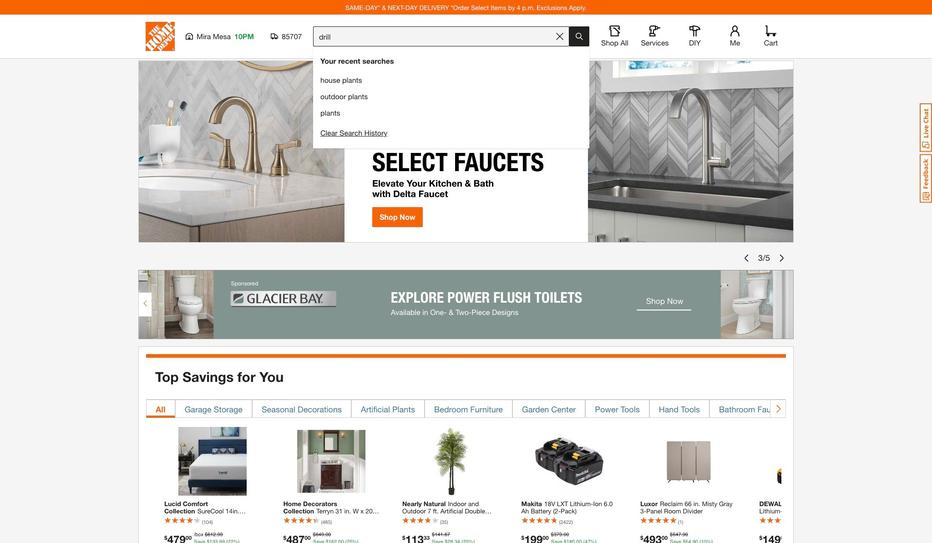 Task type: vqa. For each thing, say whether or not it's contained in the screenshot.
"Clear Field Icon"
yes



Task type: locate. For each thing, give the bounding box(es) containing it.
clear field icon image
[[557, 33, 564, 40]]

feedback link image
[[921, 154, 933, 203]]

next arrow image
[[775, 405, 783, 414]]

20v max xr premium lithium-ion 5.0ah battery pack (2 pack) image
[[774, 427, 843, 496]]

menu
[[313, 68, 590, 125]]

18v lxt lithium-ion 6.0 ah battery (2-pack) image
[[536, 427, 604, 496]]

previous slide image
[[743, 254, 751, 262]]



Task type: describe. For each thing, give the bounding box(es) containing it.
live chat image
[[921, 103, 933, 152]]

next slide image
[[779, 254, 786, 262]]

surecool 14in. medium gel memory foam tight top queen mattress image
[[178, 427, 247, 496]]

indoor and outdoor 7 ft. artificial double robellini palm tree uv resistant image
[[417, 427, 485, 496]]

What can we help you find today? search field
[[319, 27, 553, 46]]

the home depot logo image
[[146, 22, 175, 51]]

reclaim 66 in. misty gray 3-panel room divider image
[[655, 427, 723, 496]]

terryn 31 in. w x 20 in. d x 35 in. h single sink freestanding bath vanity in cherry with beige granite top image
[[297, 427, 366, 496]]



